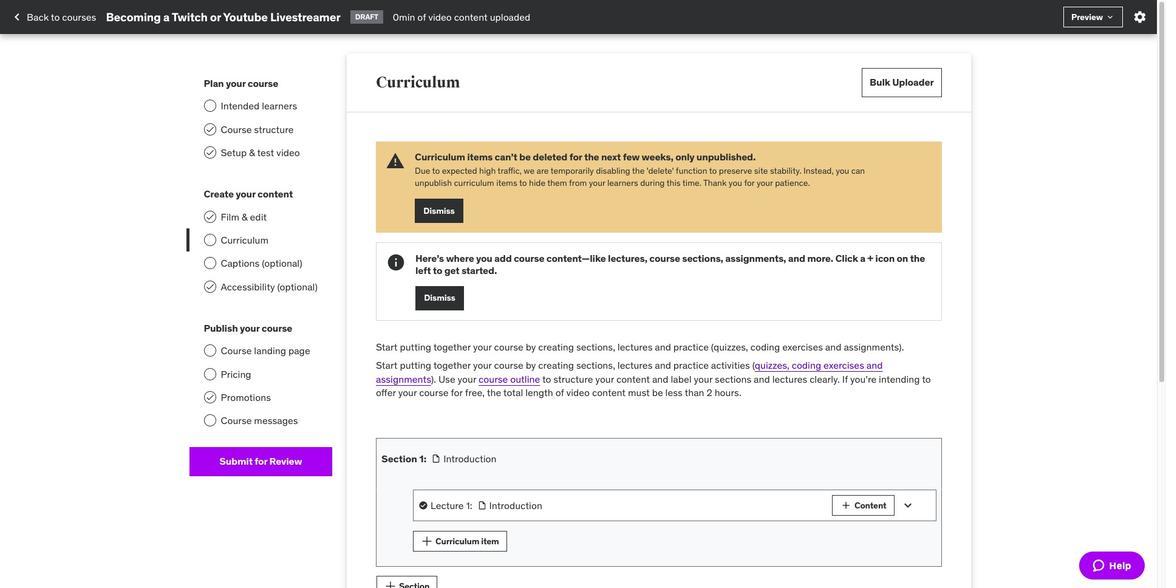 Task type: vqa. For each thing, say whether or not it's contained in the screenshot.
'with'
no



Task type: describe. For each thing, give the bounding box(es) containing it.
content left uploaded
[[454, 11, 488, 23]]

incomplete image for course landing page
[[204, 345, 216, 357]]

back to courses link
[[10, 7, 96, 27]]

2 vertical spatial lectures
[[773, 373, 808, 385]]

function
[[676, 165, 708, 176]]

offer
[[376, 386, 396, 399]]

completed image for course structure
[[205, 124, 215, 134]]

curriculum item button
[[413, 531, 507, 552]]

by for start putting together your course by creating sections, lectures and practice activities (
[[526, 359, 536, 371]]

becoming a twitch or youtube livestreamer
[[106, 9, 341, 24]]

submit for review button
[[189, 447, 332, 476]]

plan your course
[[204, 77, 278, 89]]

traffic,
[[498, 165, 522, 176]]

course structure link
[[189, 118, 332, 141]]

by for start putting together your course by creating sections, lectures and practice (quizzes, coding exercises and assignments).
[[526, 341, 536, 353]]

'delete'
[[647, 165, 674, 176]]

2 horizontal spatial you
[[836, 165, 850, 176]]

test
[[257, 146, 274, 159]]

1 horizontal spatial xsmall image
[[432, 454, 441, 464]]

intended learners
[[221, 100, 297, 112]]

deleted
[[533, 151, 568, 163]]

and up clearly.
[[826, 341, 842, 353]]

on
[[897, 252, 909, 265]]

1 vertical spatial structure
[[554, 373, 593, 385]]

to up unpublish
[[432, 165, 440, 176]]

0 horizontal spatial coding
[[751, 341, 780, 353]]

length
[[526, 386, 553, 399]]

back
[[27, 11, 49, 23]]

completed image for film & edit
[[205, 212, 215, 222]]

promotions link
[[189, 386, 332, 409]]

course inside if you're intending to offer your course for free, the total length of video content must be less than 2 hours.
[[419, 386, 449, 399]]

them
[[548, 177, 567, 188]]

high
[[479, 165, 496, 176]]

setup & test video link
[[189, 141, 332, 164]]

temporarily
[[551, 165, 594, 176]]

clearly.
[[810, 373, 840, 385]]

are
[[537, 165, 549, 176]]

for up temporarily
[[570, 151, 582, 163]]

curriculum items can't be deleted for the next few weeks, only unpublished. due to expected high traffic, we are temporarily disabling the 'delete' function to preserve site stability. instead, you can unpublish curriculum items to hide them from your learners during this time. thank you for your patience.
[[415, 151, 865, 188]]

promotions
[[221, 391, 271, 404]]

few
[[623, 151, 640, 163]]

becoming
[[106, 9, 161, 24]]

and up less
[[653, 373, 669, 385]]

incomplete image for pricing
[[204, 368, 216, 380]]

the down 'few'
[[632, 165, 645, 176]]

practice for activities
[[674, 359, 709, 371]]

(optional) for accessibility (optional)
[[277, 281, 318, 293]]

film
[[221, 211, 239, 223]]

intended
[[221, 100, 260, 112]]

(optional) for captions (optional)
[[262, 257, 302, 269]]

completed image for promotions
[[205, 393, 215, 402]]

content button
[[832, 495, 895, 516]]

submit for review
[[219, 455, 302, 467]]

start for start putting together your course by creating sections, lectures and practice (quizzes, coding exercises and assignments).
[[376, 341, 398, 353]]

1 vertical spatial items
[[497, 177, 518, 188]]

small image
[[840, 500, 852, 512]]

course for course structure
[[221, 123, 252, 135]]

course for course landing page
[[221, 345, 252, 357]]

completed image for accessibility (optional)
[[205, 282, 215, 291]]

incomplete image for intended learners
[[204, 100, 216, 112]]

quizzes, coding exercises and assignments
[[376, 359, 883, 385]]

1 vertical spatial new curriculum item image
[[382, 578, 399, 588]]

less
[[666, 386, 683, 399]]

hide
[[529, 177, 546, 188]]

publish
[[204, 322, 238, 334]]

uploader
[[893, 76, 934, 88]]

start for start putting together your course by creating sections, lectures and practice activities (
[[376, 359, 398, 371]]

if you're intending to offer your course for free, the total length of video content must be less than 2 hours.
[[376, 373, 931, 399]]

this
[[667, 177, 681, 188]]

to up length
[[543, 373, 551, 385]]

completed element inside promotions link
[[204, 391, 216, 404]]

0 vertical spatial dismiss
[[424, 205, 455, 216]]

lectures for activities
[[618, 359, 653, 371]]

(
[[753, 359, 755, 371]]

livestreamer
[[270, 9, 341, 24]]

1: for lecture 1:
[[466, 500, 473, 512]]

assignments,
[[726, 252, 787, 265]]

landing
[[254, 345, 286, 357]]

+
[[868, 252, 874, 265]]

expand image
[[901, 498, 915, 513]]

putting for start putting together your course by creating sections, lectures and practice (quizzes, coding exercises and assignments).
[[400, 341, 432, 353]]

and up if you're intending to offer your course for free, the total length of video content must be less than 2 hours.
[[655, 359, 671, 371]]

film & edit
[[221, 211, 267, 223]]

where
[[446, 252, 474, 265]]

completed element for accessibility
[[204, 281, 216, 293]]

curriculum
[[454, 177, 494, 188]]

use
[[439, 373, 456, 385]]

the inside here's where you add course content—like lectures, course sections, assignments, and more. click a + icon on the left to get started.
[[911, 252, 926, 265]]

the inside if you're intending to offer your course for free, the total length of video content must be less than 2 hours.
[[487, 386, 501, 399]]

course structure
[[221, 123, 294, 135]]

for inside if you're intending to offer your course for free, the total length of video content must be less than 2 hours.
[[451, 386, 463, 399]]

2
[[707, 386, 713, 399]]

course landing page link
[[189, 339, 332, 363]]

medium image
[[10, 10, 24, 24]]

submit
[[219, 455, 253, 467]]

we
[[524, 165, 535, 176]]

messages
[[254, 415, 298, 427]]

film & edit link
[[189, 205, 332, 228]]

together for start putting together your course by creating sections, lectures and practice activities (
[[434, 359, 471, 371]]

get
[[445, 264, 460, 276]]

more.
[[808, 252, 834, 265]]

and up label
[[655, 341, 671, 353]]

disabling
[[596, 165, 631, 176]]

unpublished.
[[697, 151, 756, 163]]

incomplete image for curriculum
[[204, 234, 216, 246]]

and inside quizzes, coding exercises and assignments
[[867, 359, 883, 371]]

accessibility (optional)
[[221, 281, 318, 293]]

completed element for film
[[204, 211, 216, 223]]

curriculum item
[[436, 536, 499, 547]]

lecture 1:
[[431, 500, 473, 512]]

icon
[[876, 252, 895, 265]]

to right the back
[[51, 11, 60, 23]]

curriculum inside curriculum link
[[221, 234, 269, 246]]

completed element for course
[[204, 123, 216, 135]]

total
[[504, 386, 523, 399]]

curriculum inside curriculum item 'button'
[[436, 536, 480, 547]]

course messages link
[[189, 409, 332, 433]]

edit
[[250, 211, 267, 223]]

captions (optional)
[[221, 257, 302, 269]]

1: for section 1:
[[420, 453, 427, 465]]

& for edit
[[242, 211, 248, 223]]

due
[[415, 165, 430, 176]]

1 vertical spatial you
[[729, 177, 743, 188]]

putting for start putting together your course by creating sections, lectures and practice activities (
[[400, 359, 432, 371]]

or
[[210, 9, 221, 24]]



Task type: locate. For each thing, give the bounding box(es) containing it.
0 horizontal spatial items
[[467, 151, 493, 163]]

exercises inside quizzes, coding exercises and assignments
[[824, 359, 865, 371]]

only
[[676, 151, 695, 163]]

putting
[[400, 341, 432, 353], [400, 359, 432, 371]]

for inside submit for review button
[[255, 455, 267, 467]]

creating up start putting together your course by creating sections, lectures and practice activities (
[[539, 341, 574, 353]]

the right on
[[911, 252, 926, 265]]

completed element down "plan"
[[204, 123, 216, 135]]

0 vertical spatial exercises
[[783, 341, 823, 353]]

lectures down quizzes,
[[773, 373, 808, 385]]

start
[[376, 341, 398, 353], [376, 359, 398, 371]]

3 incomplete image from the top
[[204, 368, 216, 380]]

2 vertical spatial you
[[476, 252, 493, 265]]

outline
[[511, 373, 540, 385]]

0 horizontal spatial video
[[277, 146, 300, 159]]

1 vertical spatial completed image
[[205, 148, 215, 157]]

3 incomplete image from the top
[[204, 415, 216, 427]]

completed image inside setup & test video 'link'
[[205, 148, 215, 157]]

incomplete image down publish
[[204, 345, 216, 357]]

introduction for the middle xsmall image
[[444, 453, 497, 465]]

be inside curriculum items can't be deleted for the next few weeks, only unpublished. due to expected high traffic, we are temporarily disabling the 'delete' function to preserve site stability. instead, you can unpublish curriculum items to hide them from your learners during this time. thank you for your patience.
[[520, 151, 531, 163]]

1 vertical spatial practice
[[674, 359, 709, 371]]

0 horizontal spatial new curriculum item image
[[382, 578, 399, 588]]

0 horizontal spatial 1:
[[420, 453, 427, 465]]

1 vertical spatial 1:
[[466, 500, 473, 512]]

you left can
[[836, 165, 850, 176]]

you left add
[[476, 252, 493, 265]]

0 horizontal spatial xsmall image
[[419, 501, 428, 511]]

completed image inside film & edit link
[[205, 212, 215, 222]]

a left twitch
[[163, 9, 170, 24]]

and inside here's where you add course content—like lectures, course sections, assignments, and more. click a + icon on the left to get started.
[[789, 252, 806, 265]]

completed image
[[205, 212, 215, 222], [205, 393, 215, 402]]

0 vertical spatial of
[[418, 11, 426, 23]]

2 completed element from the top
[[204, 146, 216, 159]]

1 together from the top
[[434, 341, 471, 353]]

1 putting from the top
[[400, 341, 432, 353]]

exercises up if
[[824, 359, 865, 371]]

2 vertical spatial video
[[567, 386, 590, 399]]

video down start putting together your course by creating sections, lectures and practice activities (
[[567, 386, 590, 399]]

structure up test
[[254, 123, 294, 135]]

incomplete image left course messages
[[204, 415, 216, 427]]

sections, for activities
[[577, 359, 616, 371]]

create your content
[[204, 188, 293, 200]]

1 vertical spatial lectures
[[618, 359, 653, 371]]

intending
[[879, 373, 920, 385]]

completed element inside the course structure link
[[204, 123, 216, 135]]

incomplete image for course messages
[[204, 415, 216, 427]]

completed image for setup & test video
[[205, 148, 215, 157]]

captions
[[221, 257, 260, 269]]

learners
[[262, 100, 297, 112], [608, 177, 638, 188]]

completed element left promotions
[[204, 391, 216, 404]]

video right 0min
[[428, 11, 452, 23]]

xsmall image
[[1106, 12, 1116, 22]]

new curriculum item image
[[419, 533, 436, 550], [382, 578, 399, 588]]

1 completed image from the top
[[205, 212, 215, 222]]

content down quizzes, coding exercises and assignments
[[592, 386, 626, 399]]

2 completed image from the top
[[205, 148, 215, 157]]

course settings image
[[1133, 10, 1148, 24]]

1 by from the top
[[526, 341, 536, 353]]

content inside if you're intending to offer your course for free, the total length of video content must be less than 2 hours.
[[592, 386, 626, 399]]

bulk uploader button
[[862, 68, 942, 97]]

1 vertical spatial of
[[556, 386, 564, 399]]

incomplete image left captions
[[204, 257, 216, 269]]

from
[[569, 177, 587, 188]]

0 vertical spatial new curriculum item image
[[419, 533, 436, 550]]

the left next
[[584, 151, 599, 163]]

a left +
[[861, 252, 866, 265]]

incomplete image
[[204, 257, 216, 269], [204, 345, 216, 357], [204, 415, 216, 427]]

completed element inside setup & test video 'link'
[[204, 146, 216, 159]]

1 vertical spatial a
[[861, 252, 866, 265]]

introduction up 'item'
[[490, 500, 543, 512]]

quizzes, coding exercises and assignments link
[[376, 359, 883, 385]]

completed image left promotions
[[205, 393, 215, 402]]

be left less
[[652, 386, 663, 399]]

1 horizontal spatial &
[[249, 146, 255, 159]]

2 practice from the top
[[674, 359, 709, 371]]

0 vertical spatial by
[[526, 341, 536, 353]]

section
[[382, 453, 417, 465]]

weeks,
[[642, 151, 674, 163]]

course down promotions
[[221, 415, 252, 427]]

of inside if you're intending to offer your course for free, the total length of video content must be less than 2 hours.
[[556, 386, 564, 399]]

& for test
[[249, 146, 255, 159]]

dismiss button
[[415, 199, 464, 223], [416, 286, 464, 310]]

1: right section
[[420, 453, 427, 465]]

page
[[289, 345, 310, 357]]

creating for (quizzes,
[[539, 341, 574, 353]]

sections
[[715, 373, 752, 385]]

completed image left accessibility
[[205, 282, 215, 291]]

lectures up ). use your course outline to structure your content and label your sections and lectures clearly.
[[618, 359, 653, 371]]

(optional)
[[262, 257, 302, 269], [277, 281, 318, 293]]

to left get
[[433, 264, 443, 276]]

add
[[495, 252, 512, 265]]

video inside 'link'
[[277, 146, 300, 159]]

1 vertical spatial learners
[[608, 177, 638, 188]]

xsmall image left lecture
[[419, 501, 428, 511]]

and up "you're"
[[867, 359, 883, 371]]

dismiss down get
[[424, 292, 456, 303]]

& left test
[[249, 146, 255, 159]]

bulk uploader
[[870, 76, 934, 88]]

new curriculum item image
[[375, 477, 392, 494]]

2 start from the top
[[376, 359, 398, 371]]

2 together from the top
[[434, 359, 471, 371]]

your inside if you're intending to offer your course for free, the total length of video content must be less than 2 hours.
[[398, 386, 417, 399]]

course outline link
[[479, 373, 540, 385]]

review
[[269, 455, 302, 467]]

accessibility (optional) link
[[189, 275, 332, 298]]

0 horizontal spatial learners
[[262, 100, 297, 112]]

lectures up "quizzes, coding exercises and assignments" link
[[618, 341, 653, 353]]

0 vertical spatial incomplete image
[[204, 257, 216, 269]]

& inside 'link'
[[249, 146, 255, 159]]

1 vertical spatial video
[[277, 146, 300, 159]]

you down preserve
[[729, 177, 743, 188]]

assignments
[[376, 373, 431, 385]]

the right free,
[[487, 386, 501, 399]]

create
[[204, 188, 234, 200]]

completed image inside promotions link
[[205, 393, 215, 402]]

incomplete image for captions (optional)
[[204, 257, 216, 269]]

dismiss
[[424, 205, 455, 216], [424, 292, 456, 303]]

coding inside quizzes, coding exercises and assignments
[[792, 359, 822, 371]]

0 vertical spatial you
[[836, 165, 850, 176]]

0 vertical spatial start
[[376, 341, 398, 353]]

2 completed image from the top
[[205, 393, 215, 402]]

2 putting from the top
[[400, 359, 432, 371]]

captions (optional) link
[[189, 252, 332, 275]]

plan
[[204, 77, 224, 89]]

1 vertical spatial by
[[526, 359, 536, 371]]

intended learners link
[[189, 94, 332, 118]]

can
[[852, 165, 865, 176]]

xsmall image right lecture 1:
[[477, 501, 487, 511]]

0min
[[393, 11, 415, 23]]

video right test
[[277, 146, 300, 159]]

2 vertical spatial incomplete image
[[204, 415, 216, 427]]

1 vertical spatial putting
[[400, 359, 432, 371]]

1 horizontal spatial you
[[729, 177, 743, 188]]

of right length
[[556, 386, 564, 399]]

a inside here's where you add course content—like lectures, course sections, assignments, and more. click a + icon on the left to get started.
[[861, 252, 866, 265]]

2 vertical spatial sections,
[[577, 359, 616, 371]]

1 vertical spatial exercises
[[824, 359, 865, 371]]

incomplete image inside course landing page link
[[204, 345, 216, 357]]

(optional) down the captions (optional)
[[277, 281, 318, 293]]

coding up clearly.
[[792, 359, 822, 371]]

your
[[226, 77, 246, 89], [589, 177, 606, 188], [757, 177, 773, 188], [236, 188, 256, 200], [240, 322, 260, 334], [473, 341, 492, 353], [473, 359, 492, 371], [458, 373, 477, 385], [596, 373, 614, 385], [694, 373, 713, 385], [398, 386, 417, 399]]

1 vertical spatial dismiss
[[424, 292, 456, 303]]

(optional) up the accessibility (optional)
[[262, 257, 302, 269]]

1 vertical spatial course
[[221, 345, 252, 357]]

1 start from the top
[[376, 341, 398, 353]]

together for start putting together your course by creating sections, lectures and practice (quizzes, coding exercises and assignments).
[[434, 341, 471, 353]]

to inside if you're intending to offer your course for free, the total length of video content must be less than 2 hours.
[[923, 373, 931, 385]]

incomplete image down create
[[204, 234, 216, 246]]

completed image
[[205, 124, 215, 134], [205, 148, 215, 157], [205, 282, 215, 291]]

for down site
[[745, 177, 755, 188]]

1:
[[420, 453, 427, 465], [466, 500, 473, 512]]

0 vertical spatial (optional)
[[262, 257, 302, 269]]

& left edit
[[242, 211, 248, 223]]

assignments).
[[844, 341, 904, 353]]

0 horizontal spatial structure
[[254, 123, 294, 135]]

video inside if you're intending to offer your course for free, the total length of video content must be less than 2 hours.
[[567, 386, 590, 399]]

incomplete image left pricing
[[204, 368, 216, 380]]

learners inside curriculum items can't be deleted for the next few weeks, only unpublished. due to expected high traffic, we are temporarily disabling the 'delete' function to preserve site stability. instead, you can unpublish curriculum items to hide them from your learners during this time. thank you for your patience.
[[608, 177, 638, 188]]

&
[[249, 146, 255, 159], [242, 211, 248, 223]]

0 vertical spatial learners
[[262, 100, 297, 112]]

uploaded
[[490, 11, 531, 23]]

content up film & edit link
[[258, 188, 293, 200]]

courses
[[62, 11, 96, 23]]

completed element for setup
[[204, 146, 216, 159]]

content—like
[[547, 252, 606, 265]]

0 vertical spatial practice
[[674, 341, 709, 353]]

1 horizontal spatial exercises
[[824, 359, 865, 371]]

0 vertical spatial video
[[428, 11, 452, 23]]

completed element inside film & edit link
[[204, 211, 216, 223]]

preview
[[1072, 11, 1103, 22]]

0 horizontal spatial of
[[418, 11, 426, 23]]

).
[[431, 373, 436, 385]]

1 completed element from the top
[[204, 123, 216, 135]]

site
[[755, 165, 768, 176]]

sections, for (quizzes,
[[577, 341, 616, 353]]

3 completed element from the top
[[204, 211, 216, 223]]

video
[[428, 11, 452, 23], [277, 146, 300, 159], [567, 386, 590, 399]]

start putting together your course by creating sections, lectures and practice activities (
[[376, 359, 755, 371]]

2 vertical spatial incomplete image
[[204, 368, 216, 380]]

lectures for (quizzes,
[[618, 341, 653, 353]]

1 horizontal spatial be
[[652, 386, 663, 399]]

if
[[843, 373, 848, 385]]

dismiss down unpublish
[[424, 205, 455, 216]]

by
[[526, 341, 536, 353], [526, 359, 536, 371]]

incomplete image inside captions (optional) link
[[204, 257, 216, 269]]

0 vertical spatial sections,
[[683, 252, 724, 265]]

1 vertical spatial be
[[652, 386, 663, 399]]

1 horizontal spatial 1:
[[466, 500, 473, 512]]

to
[[51, 11, 60, 23], [432, 165, 440, 176], [710, 165, 717, 176], [519, 177, 527, 188], [433, 264, 443, 276], [543, 373, 551, 385], [923, 373, 931, 385]]

1 horizontal spatial learners
[[608, 177, 638, 188]]

2 creating from the top
[[539, 359, 574, 371]]

instead,
[[804, 165, 834, 176]]

be inside if you're intending to offer your course for free, the total length of video content must be less than 2 hours.
[[652, 386, 663, 399]]

patience.
[[775, 177, 810, 188]]

1 horizontal spatial of
[[556, 386, 564, 399]]

coding up quizzes,
[[751, 341, 780, 353]]

of right 0min
[[418, 11, 426, 23]]

practice for (quizzes,
[[674, 341, 709, 353]]

1 vertical spatial introduction
[[490, 500, 543, 512]]

be up we
[[520, 151, 531, 163]]

to down we
[[519, 177, 527, 188]]

creating for activities
[[539, 359, 574, 371]]

2 horizontal spatial xsmall image
[[477, 501, 487, 511]]

completed element left film
[[204, 211, 216, 223]]

0 horizontal spatial &
[[242, 211, 248, 223]]

learners down "disabling"
[[608, 177, 638, 188]]

quizzes,
[[755, 359, 790, 371]]

3 course from the top
[[221, 415, 252, 427]]

items up 'high'
[[467, 151, 493, 163]]

and left 'more.' in the top right of the page
[[789, 252, 806, 265]]

dismiss button down get
[[416, 286, 464, 310]]

expected
[[442, 165, 477, 176]]

for
[[570, 151, 582, 163], [745, 177, 755, 188], [451, 386, 463, 399], [255, 455, 267, 467]]

incomplete image down "plan"
[[204, 100, 216, 112]]

completed image left setup
[[205, 148, 215, 157]]

1 vertical spatial incomplete image
[[204, 234, 216, 246]]

accessibility
[[221, 281, 275, 293]]

content up must
[[617, 373, 650, 385]]

2 horizontal spatial video
[[567, 386, 590, 399]]

introduction
[[444, 453, 497, 465], [490, 500, 543, 512]]

1 incomplete image from the top
[[204, 257, 216, 269]]

completed image inside the course structure link
[[205, 124, 215, 134]]

xsmall image
[[432, 454, 441, 464], [477, 501, 487, 511], [419, 501, 428, 511]]

2 incomplete image from the top
[[204, 234, 216, 246]]

1 vertical spatial &
[[242, 211, 248, 223]]

0 vertical spatial incomplete image
[[204, 100, 216, 112]]

0 vertical spatial completed image
[[205, 212, 215, 222]]

1 vertical spatial start
[[376, 359, 398, 371]]

0 vertical spatial be
[[520, 151, 531, 163]]

1 creating from the top
[[539, 341, 574, 353]]

exercises
[[783, 341, 823, 353], [824, 359, 865, 371]]

for down use
[[451, 386, 463, 399]]

4 completed element from the top
[[204, 281, 216, 293]]

learners up the course structure link
[[262, 100, 297, 112]]

completed element left accessibility
[[204, 281, 216, 293]]

2 incomplete image from the top
[[204, 345, 216, 357]]

incomplete image inside pricing link
[[204, 368, 216, 380]]

0 vertical spatial items
[[467, 151, 493, 163]]

1 horizontal spatial a
[[861, 252, 866, 265]]

lectures,
[[608, 252, 648, 265]]

preview button
[[1064, 7, 1124, 27]]

practice
[[674, 341, 709, 353], [674, 359, 709, 371]]

1 vertical spatial (optional)
[[277, 281, 318, 293]]

course up pricing
[[221, 345, 252, 357]]

creating up length
[[539, 359, 574, 371]]

left
[[416, 264, 431, 276]]

0 horizontal spatial a
[[163, 9, 170, 24]]

completed image down "plan"
[[205, 124, 215, 134]]

0 vertical spatial coding
[[751, 341, 780, 353]]

to right intending
[[923, 373, 931, 385]]

1 vertical spatial dismiss button
[[416, 286, 464, 310]]

you inside here's where you add course content—like lectures, course sections, assignments, and more. click a + icon on the left to get started.
[[476, 252, 493, 265]]

learners inside "link"
[[262, 100, 297, 112]]

here's where you add course content—like lectures, course sections, assignments, and more. click a + icon on the left to get started.
[[416, 252, 926, 276]]

section 1:
[[382, 453, 427, 465]]

items down traffic,
[[497, 177, 518, 188]]

1 horizontal spatial coding
[[792, 359, 822, 371]]

1 vertical spatial together
[[434, 359, 471, 371]]

2 course from the top
[[221, 345, 252, 357]]

0 vertical spatial 1:
[[420, 453, 427, 465]]

1 vertical spatial coding
[[792, 359, 822, 371]]

1 vertical spatial creating
[[539, 359, 574, 371]]

0 vertical spatial &
[[249, 146, 255, 159]]

1 vertical spatial incomplete image
[[204, 345, 216, 357]]

and
[[789, 252, 806, 265], [655, 341, 671, 353], [826, 341, 842, 353], [655, 359, 671, 371], [867, 359, 883, 371], [653, 373, 669, 385], [754, 373, 770, 385]]

completed element
[[204, 123, 216, 135], [204, 146, 216, 159], [204, 211, 216, 223], [204, 281, 216, 293], [204, 391, 216, 404]]

1: right lecture
[[466, 500, 473, 512]]

1 incomplete image from the top
[[204, 100, 216, 112]]

0 vertical spatial a
[[163, 9, 170, 24]]

structure
[[254, 123, 294, 135], [554, 373, 593, 385]]

completed element left setup
[[204, 146, 216, 159]]

1 course from the top
[[221, 123, 252, 135]]

3 completed image from the top
[[205, 282, 215, 291]]

item
[[481, 536, 499, 547]]

1 vertical spatial completed image
[[205, 393, 215, 402]]

1 vertical spatial sections,
[[577, 341, 616, 353]]

curriculum inside curriculum items can't be deleted for the next few weeks, only unpublished. due to expected high traffic, we are temporarily disabling the 'delete' function to preserve site stability. instead, you can unpublish curriculum items to hide them from your learners during this time. thank you for your patience.
[[415, 151, 465, 163]]

). use your course outline to structure your content and label your sections and lectures clearly.
[[431, 373, 840, 385]]

to up thank
[[710, 165, 717, 176]]

2 by from the top
[[526, 359, 536, 371]]

sections, left assignments,
[[683, 252, 724, 265]]

incomplete image
[[204, 100, 216, 112], [204, 234, 216, 246], [204, 368, 216, 380]]

1 completed image from the top
[[205, 124, 215, 134]]

course up setup
[[221, 123, 252, 135]]

1 practice from the top
[[674, 341, 709, 353]]

course for course messages
[[221, 415, 252, 427]]

sections, up ). use your course outline to structure your content and label your sections and lectures clearly.
[[577, 359, 616, 371]]

completed image left film
[[205, 212, 215, 222]]

to inside here's where you add course content—like lectures, course sections, assignments, and more. click a + icon on the left to get started.
[[433, 264, 443, 276]]

xsmall image right the section 1:
[[432, 454, 441, 464]]

must
[[628, 386, 650, 399]]

incomplete image inside course messages link
[[204, 415, 216, 427]]

1 horizontal spatial structure
[[554, 373, 593, 385]]

0 vertical spatial structure
[[254, 123, 294, 135]]

completed element inside accessibility (optional) link
[[204, 281, 216, 293]]

structure down start putting together your course by creating sections, lectures and practice activities (
[[554, 373, 593, 385]]

and down the (
[[754, 373, 770, 385]]

dismiss button down unpublish
[[415, 199, 464, 223]]

0 horizontal spatial you
[[476, 252, 493, 265]]

completed image inside accessibility (optional) link
[[205, 282, 215, 291]]

0 vertical spatial dismiss button
[[415, 199, 464, 223]]

incomplete image inside curriculum link
[[204, 234, 216, 246]]

0 vertical spatial together
[[434, 341, 471, 353]]

course landing page
[[221, 345, 310, 357]]

curriculum link
[[189, 228, 332, 252]]

2 vertical spatial completed image
[[205, 282, 215, 291]]

0min of video content uploaded
[[393, 11, 531, 23]]

sections, up start putting together your course by creating sections, lectures and practice activities (
[[577, 341, 616, 353]]

preserve
[[719, 165, 752, 176]]

0 horizontal spatial be
[[520, 151, 531, 163]]

incomplete image inside intended learners "link"
[[204, 100, 216, 112]]

new curriculum item image inside curriculum item 'button'
[[419, 533, 436, 550]]

0 vertical spatial course
[[221, 123, 252, 135]]

0 vertical spatial putting
[[400, 341, 432, 353]]

publish your course
[[204, 322, 292, 334]]

unpublish
[[415, 177, 452, 188]]

1 horizontal spatial items
[[497, 177, 518, 188]]

hours.
[[715, 386, 742, 399]]

0 vertical spatial creating
[[539, 341, 574, 353]]

introduction up lecture 1:
[[444, 453, 497, 465]]

for left "review"
[[255, 455, 267, 467]]

1 horizontal spatial video
[[428, 11, 452, 23]]

2 vertical spatial course
[[221, 415, 252, 427]]

0 horizontal spatial exercises
[[783, 341, 823, 353]]

0 vertical spatial lectures
[[618, 341, 653, 353]]

click
[[836, 252, 858, 265]]

1 horizontal spatial new curriculum item image
[[419, 533, 436, 550]]

0 vertical spatial completed image
[[205, 124, 215, 134]]

exercises up quizzes,
[[783, 341, 823, 353]]

sections, inside here's where you add course content—like lectures, course sections, assignments, and more. click a + icon on the left to get started.
[[683, 252, 724, 265]]

pricing link
[[189, 363, 332, 386]]

5 completed element from the top
[[204, 391, 216, 404]]

0 vertical spatial introduction
[[444, 453, 497, 465]]

introduction for the right xsmall image
[[490, 500, 543, 512]]

activities
[[711, 359, 750, 371]]

label
[[671, 373, 692, 385]]



